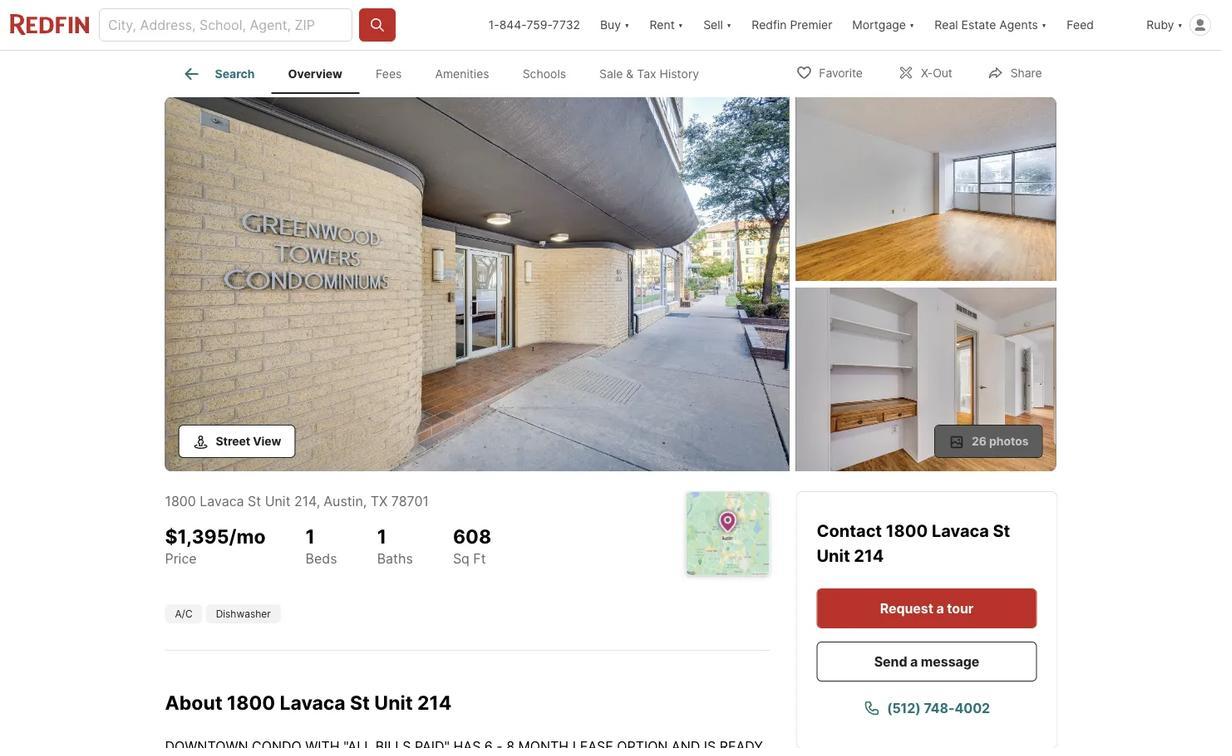 Task type: locate. For each thing, give the bounding box(es) containing it.
schools tab
[[506, 54, 583, 94]]

1800 inside '1800 lavaca st unit 214'
[[886, 521, 928, 541]]

lavaca for 1800 lavaca st unit 214 , austin , tx 78701
[[200, 493, 244, 509]]

▾ for rent ▾
[[678, 18, 683, 32]]

, left tx
[[363, 493, 367, 509]]

search
[[215, 67, 255, 81]]

1800 up $1,395
[[165, 493, 196, 509]]

▾ right mortgage
[[909, 18, 915, 32]]

unit
[[265, 493, 290, 509], [817, 546, 850, 566], [374, 691, 413, 714]]

▾ right agents
[[1041, 18, 1047, 32]]

(512) 748-4002 link
[[817, 688, 1037, 728]]

2 horizontal spatial unit
[[817, 546, 850, 566]]

out
[[933, 66, 952, 80]]

buy ▾ button
[[600, 0, 630, 50]]

1 horizontal spatial st
[[350, 691, 370, 714]]

message
[[921, 653, 979, 670]]

214
[[294, 493, 317, 509], [854, 546, 884, 566], [417, 691, 452, 714]]

1800 up the request
[[886, 521, 928, 541]]

1 horizontal spatial a
[[936, 600, 944, 616]]

0 horizontal spatial 1
[[306, 524, 315, 548]]

tour
[[947, 600, 974, 616]]

about 1800 lavaca st unit 214
[[165, 691, 452, 714]]

feed button
[[1057, 0, 1137, 50]]

1800 right about
[[227, 691, 275, 714]]

0 horizontal spatial unit
[[265, 493, 290, 509]]

austin
[[324, 493, 363, 509]]

send a message
[[874, 653, 979, 670]]

(512) 748-4002 button
[[817, 688, 1037, 728]]

0 horizontal spatial st
[[248, 493, 261, 509]]

sell ▾
[[703, 18, 732, 32]]

2 horizontal spatial st
[[993, 521, 1010, 541]]

1 up beds
[[306, 524, 315, 548]]

about
[[165, 691, 222, 714]]

▾ for ruby ▾
[[1177, 18, 1183, 32]]

2 horizontal spatial lavaca
[[932, 521, 989, 541]]

1 ▾ from the left
[[624, 18, 630, 32]]

st inside '1800 lavaca st unit 214'
[[993, 521, 1010, 541]]

1 vertical spatial a
[[910, 653, 918, 670]]

1-844-759-7732 link
[[488, 18, 580, 32]]

a inside button
[[936, 600, 944, 616]]

0 horizontal spatial 1800
[[165, 493, 196, 509]]

buy
[[600, 18, 621, 32]]

2 vertical spatial lavaca
[[280, 691, 346, 714]]

0 vertical spatial 214
[[294, 493, 317, 509]]

1 horizontal spatial 1800
[[227, 691, 275, 714]]

0 vertical spatial unit
[[265, 493, 290, 509]]

1 horizontal spatial lavaca
[[280, 691, 346, 714]]

sell ▾ button
[[703, 0, 732, 50]]

1 , from the left
[[317, 493, 320, 509]]

fees tab
[[359, 54, 418, 94]]

1 horizontal spatial 214
[[417, 691, 452, 714]]

1 horizontal spatial ,
[[363, 493, 367, 509]]

,
[[317, 493, 320, 509], [363, 493, 367, 509]]

overview
[[288, 67, 342, 81]]

ruby
[[1146, 18, 1174, 32]]

a inside 'button'
[[910, 653, 918, 670]]

0 vertical spatial lavaca
[[200, 493, 244, 509]]

2 vertical spatial st
[[350, 691, 370, 714]]

$1,395 /mo price
[[165, 524, 266, 566]]

0 horizontal spatial a
[[910, 653, 918, 670]]

favorite button
[[782, 55, 877, 89]]

1800 lavaca st unit 214
[[817, 521, 1010, 566]]

6 ▾ from the left
[[1177, 18, 1183, 32]]

1-844-759-7732
[[488, 18, 580, 32]]

1 up baths
[[377, 524, 386, 548]]

2 ▾ from the left
[[678, 18, 683, 32]]

3 ▾ from the left
[[726, 18, 732, 32]]

0 vertical spatial a
[[936, 600, 944, 616]]

1 for 1 beds
[[306, 524, 315, 548]]

1 for 1 baths
[[377, 524, 386, 548]]

1800
[[165, 493, 196, 509], [886, 521, 928, 541], [227, 691, 275, 714]]

0 horizontal spatial lavaca
[[200, 493, 244, 509]]

1
[[306, 524, 315, 548], [377, 524, 386, 548]]

1 horizontal spatial 1
[[377, 524, 386, 548]]

mortgage ▾ button
[[852, 0, 915, 50]]

1 vertical spatial lavaca
[[932, 521, 989, 541]]

a
[[936, 600, 944, 616], [910, 653, 918, 670]]

1 inside 1 beds
[[306, 524, 315, 548]]

1 vertical spatial 214
[[854, 546, 884, 566]]

a for send
[[910, 653, 918, 670]]

2 horizontal spatial 214
[[854, 546, 884, 566]]

1 1 from the left
[[306, 524, 315, 548]]

1 vertical spatial 1800
[[886, 521, 928, 541]]

rent
[[650, 18, 675, 32]]

real
[[935, 18, 958, 32]]

1 horizontal spatial unit
[[374, 691, 413, 714]]

1 inside 1 baths
[[377, 524, 386, 548]]

1 vertical spatial unit
[[817, 546, 850, 566]]

ft
[[473, 550, 486, 566]]

favorite
[[819, 66, 863, 80]]

1800 for 1800 lavaca st unit 214 , austin , tx 78701
[[165, 493, 196, 509]]

a/c
[[175, 608, 193, 620]]

▾ right buy
[[624, 18, 630, 32]]

rent ▾ button
[[650, 0, 683, 50]]

unit inside '1800 lavaca st unit 214'
[[817, 546, 850, 566]]

share button
[[973, 55, 1056, 89]]

x-out
[[921, 66, 952, 80]]

2 1 from the left
[[377, 524, 386, 548]]

▾ right rent at the right top
[[678, 18, 683, 32]]

schools
[[523, 67, 566, 81]]

0 horizontal spatial 214
[[294, 493, 317, 509]]

photos
[[989, 434, 1029, 448]]

4 ▾ from the left
[[909, 18, 915, 32]]

premier
[[790, 18, 832, 32]]

a left tour
[[936, 600, 944, 616]]

amenities tab
[[418, 54, 506, 94]]

mortgage ▾ button
[[842, 0, 925, 50]]

1 vertical spatial st
[[993, 521, 1010, 541]]

real estate agents ▾ button
[[925, 0, 1057, 50]]

sale & tax history tab
[[583, 54, 716, 94]]

▾ right sell
[[726, 18, 732, 32]]

(512) 748-4002
[[887, 700, 990, 716]]

map entry image
[[686, 492, 769, 575]]

send a message button
[[817, 642, 1037, 682]]

0 horizontal spatial ,
[[317, 493, 320, 509]]

lavaca
[[200, 493, 244, 509], [932, 521, 989, 541], [280, 691, 346, 714]]

2 vertical spatial 1800
[[227, 691, 275, 714]]

&
[[626, 67, 634, 81]]

unit for 1800 lavaca st unit 214 , austin , tx 78701
[[265, 493, 290, 509]]

0 vertical spatial 1800
[[165, 493, 196, 509]]

a right send in the right bottom of the page
[[910, 653, 918, 670]]

▾
[[624, 18, 630, 32], [678, 18, 683, 32], [726, 18, 732, 32], [909, 18, 915, 32], [1041, 18, 1047, 32], [1177, 18, 1183, 32]]

214 inside '1800 lavaca st unit 214'
[[854, 546, 884, 566]]

608
[[453, 524, 491, 548]]

redfin premier button
[[742, 0, 842, 50]]

0 vertical spatial st
[[248, 493, 261, 509]]

608 sq ft
[[453, 524, 491, 566]]

lavaca inside '1800 lavaca st unit 214'
[[932, 521, 989, 541]]

tab list
[[165, 51, 729, 94]]

▾ right ruby
[[1177, 18, 1183, 32]]

image image
[[165, 97, 789, 471], [796, 97, 1056, 281], [796, 288, 1056, 471]]

, left austin
[[317, 493, 320, 509]]

2 horizontal spatial 1800
[[886, 521, 928, 541]]

2 , from the left
[[363, 493, 367, 509]]



Task type: describe. For each thing, give the bounding box(es) containing it.
City, Address, School, Agent, ZIP search field
[[99, 8, 352, 42]]

tax
[[637, 67, 656, 81]]

street
[[216, 434, 250, 448]]

send
[[874, 653, 907, 670]]

78701
[[391, 493, 429, 509]]

contact
[[817, 521, 886, 541]]

tx
[[371, 493, 388, 509]]

street view
[[216, 434, 281, 448]]

search link
[[182, 64, 255, 84]]

759-
[[526, 18, 552, 32]]

rent ▾
[[650, 18, 683, 32]]

redfin
[[752, 18, 787, 32]]

2 vertical spatial unit
[[374, 691, 413, 714]]

26 photos button
[[934, 425, 1043, 458]]

feed
[[1067, 18, 1094, 32]]

price
[[165, 550, 197, 566]]

7732
[[552, 18, 580, 32]]

real estate agents ▾ link
[[935, 0, 1047, 50]]

▾ for buy ▾
[[624, 18, 630, 32]]

1800 for 1800 lavaca st unit 214
[[886, 521, 928, 541]]

request a tour
[[880, 600, 974, 616]]

26 photos
[[972, 434, 1029, 448]]

214 for 1800 lavaca st unit 214 , austin , tx 78701
[[294, 493, 317, 509]]

rent ▾ button
[[640, 0, 693, 50]]

amenities
[[435, 67, 489, 81]]

26
[[972, 434, 987, 448]]

real estate agents ▾
[[935, 18, 1047, 32]]

sell ▾ button
[[693, 0, 742, 50]]

214 for 1800 lavaca st unit 214
[[854, 546, 884, 566]]

x-
[[921, 66, 933, 80]]

5 ▾ from the left
[[1041, 18, 1047, 32]]

x-out button
[[883, 55, 966, 89]]

history
[[660, 67, 699, 81]]

dishwasher
[[216, 608, 271, 620]]

/mo
[[229, 524, 266, 548]]

request
[[880, 600, 933, 616]]

4002
[[955, 700, 990, 716]]

mortgage ▾
[[852, 18, 915, 32]]

(512)
[[887, 700, 921, 716]]

st for 1800 lavaca st unit 214
[[993, 521, 1010, 541]]

baths
[[377, 550, 413, 566]]

$1,395
[[165, 524, 229, 548]]

submit search image
[[369, 17, 386, 33]]

a for request
[[936, 600, 944, 616]]

sale & tax history
[[599, 67, 699, 81]]

estate
[[961, 18, 996, 32]]

buy ▾ button
[[590, 0, 640, 50]]

844-
[[499, 18, 526, 32]]

buy ▾
[[600, 18, 630, 32]]

ruby ▾
[[1146, 18, 1183, 32]]

1 beds
[[306, 524, 337, 566]]

view
[[253, 434, 281, 448]]

beds
[[306, 550, 337, 566]]

redfin premier
[[752, 18, 832, 32]]

1800 lavaca st unit 214 , austin , tx 78701
[[165, 493, 429, 509]]

1 baths
[[377, 524, 413, 566]]

tab list containing search
[[165, 51, 729, 94]]

share
[[1011, 66, 1042, 80]]

lavaca for 1800 lavaca st unit 214
[[932, 521, 989, 541]]

st for 1800 lavaca st unit 214 , austin , tx 78701
[[248, 493, 261, 509]]

unit for 1800 lavaca st unit 214
[[817, 546, 850, 566]]

sell
[[703, 18, 723, 32]]

▾ for sell ▾
[[726, 18, 732, 32]]

request a tour button
[[817, 588, 1037, 628]]

street view button
[[178, 425, 295, 458]]

748-
[[924, 700, 955, 716]]

overview tab
[[271, 54, 359, 94]]

mortgage
[[852, 18, 906, 32]]

▾ for mortgage ▾
[[909, 18, 915, 32]]

2 vertical spatial 214
[[417, 691, 452, 714]]

sale
[[599, 67, 623, 81]]

agents
[[999, 18, 1038, 32]]

fees
[[376, 67, 402, 81]]

sq
[[453, 550, 470, 566]]

1-
[[488, 18, 499, 32]]



Task type: vqa. For each thing, say whether or not it's contained in the screenshot.
Agents
yes



